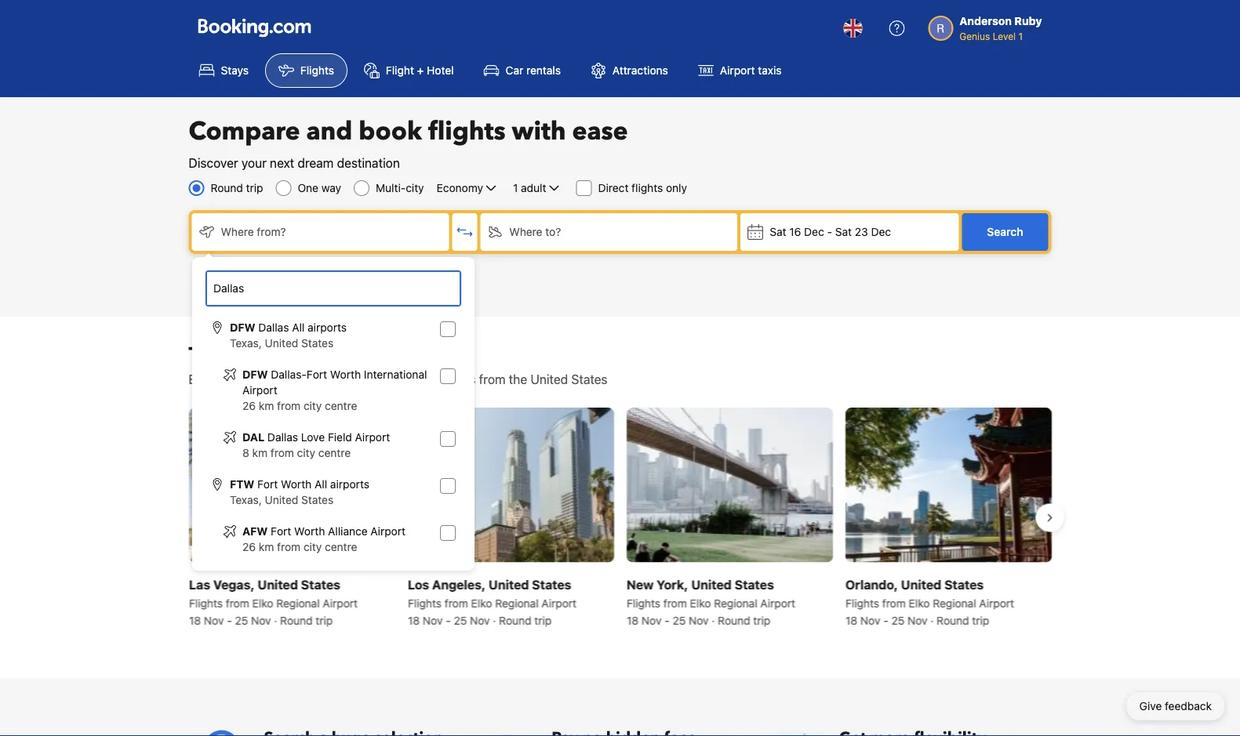 Task type: locate. For each thing, give the bounding box(es) containing it.
round for new
[[717, 614, 750, 627]]

25 inside 'new york, united states flights from elko regional airport 18 nov - 25 nov · round trip'
[[672, 614, 685, 627]]

0 vertical spatial worth
[[330, 368, 361, 381]]

26 up dal at the left of the page
[[242, 400, 256, 413]]

worth for alliance
[[294, 525, 325, 538]]

trip inside 'new york, united states flights from elko regional airport 18 nov - 25 nov · round trip'
[[753, 614, 770, 627]]

worth for international
[[330, 368, 361, 381]]

trip inside los angeles, united states flights from elko regional airport 18 nov - 25 nov · round trip
[[534, 614, 551, 627]]

1 vertical spatial 1
[[513, 182, 518, 195]]

elko inside las vegas, united states flights from elko regional airport 18 nov - 25 nov · round trip
[[252, 597, 273, 610]]

- down angeles,
[[445, 614, 450, 627]]

fort down "cities"
[[307, 368, 327, 381]]

multi-city
[[376, 182, 424, 195]]

flights down los
[[407, 597, 441, 610]]

0 horizontal spatial 1
[[513, 182, 518, 195]]

fort for afw
[[271, 525, 291, 538]]

fort
[[307, 368, 327, 381], [257, 478, 278, 491], [271, 525, 291, 538]]

flights inside the compare and book flights with ease discover your next dream destination
[[428, 115, 506, 149]]

one way
[[298, 182, 341, 195]]

4 elko from the left
[[908, 597, 929, 610]]

anderson
[[960, 15, 1012, 27]]

25 inside los angeles, united states flights from elko regional airport 18 nov - 25 nov · round trip
[[453, 614, 467, 627]]

flights inside los angeles, united states flights from elko regional airport 18 nov - 25 nov · round trip
[[407, 597, 441, 610]]

0 vertical spatial airports
[[308, 321, 347, 334]]

destination down "cities"
[[284, 372, 347, 387]]

3 regional from the left
[[714, 597, 757, 610]]

18 inside los angeles, united states flights from elko regional airport 18 nov - 25 nov · round trip
[[407, 614, 419, 627]]

worth inside 'afw fort worth alliance airport 26 km from city centre'
[[294, 525, 325, 538]]

0 vertical spatial 1
[[1019, 31, 1023, 42]]

region containing las vegas, united states
[[176, 402, 1064, 635]]

centre down dallas-fort worth international airport in the left of the page
[[325, 400, 357, 413]]

book
[[359, 115, 422, 149]]

0 vertical spatial 26
[[242, 400, 256, 413]]

dallas up "cities"
[[258, 321, 289, 334]]

states inside orlando, united states flights from elko regional airport 18 nov - 25 nov · round trip
[[944, 577, 983, 592]]

united right york,
[[691, 577, 731, 592]]

region
[[176, 402, 1064, 635]]

0 horizontal spatial sat
[[770, 226, 786, 238]]

trip for new
[[753, 614, 770, 627]]

worth inside dallas-fort worth international airport
[[330, 368, 361, 381]]

ftw fort worth all airports texas, united states
[[230, 478, 369, 507]]

trip inside orlando, united states flights from elko regional airport 18 nov - 25 nov · round trip
[[972, 614, 989, 627]]

1 vertical spatial dfw
[[242, 368, 268, 381]]

regional inside 'new york, united states flights from elko regional airport 18 nov - 25 nov · round trip'
[[714, 597, 757, 610]]

round inside 'new york, united states flights from elko regional airport 18 nov - 25 nov · round trip'
[[717, 614, 750, 627]]

flights down las
[[189, 597, 222, 610]]

flights inside las vegas, united states flights from elko regional airport 18 nov - 25 nov · round trip
[[189, 597, 222, 610]]

0 vertical spatial destination
[[337, 156, 400, 171]]

· inside 'new york, united states flights from elko regional airport 18 nov - 25 nov · round trip'
[[711, 614, 714, 627]]

3 · from the left
[[711, 614, 714, 627]]

1 vertical spatial worth
[[281, 478, 312, 491]]

love
[[301, 431, 325, 444]]

united inside los angeles, united states flights from elko regional airport 18 nov - 25 nov · round trip
[[488, 577, 529, 592]]

16
[[789, 226, 801, 238]]

elko
[[252, 597, 273, 610], [471, 597, 492, 610], [690, 597, 711, 610], [908, 597, 929, 610]]

1 vertical spatial km
[[252, 447, 268, 460]]

united inside dfw dallas all airports texas, united states
[[265, 337, 298, 350]]

airports up alliance
[[330, 478, 369, 491]]

18 down los
[[407, 614, 419, 627]]

genius
[[960, 31, 990, 42]]

where left to?
[[509, 226, 542, 238]]

where left from?
[[221, 226, 254, 238]]

1 vertical spatial all
[[315, 478, 327, 491]]

only
[[666, 182, 687, 195]]

all
[[292, 321, 305, 334], [315, 478, 327, 491]]

flights inside orlando, united states flights from elko regional airport 18 nov - 25 nov · round trip
[[845, 597, 879, 610]]

- down vegas, on the left
[[226, 614, 232, 627]]

2 vertical spatial fort
[[271, 525, 291, 538]]

alliance
[[328, 525, 368, 538]]

sat
[[770, 226, 786, 238], [835, 226, 852, 238]]

1 vertical spatial fort
[[257, 478, 278, 491]]

airport inside 'afw fort worth alliance airport 26 km from city centre'
[[371, 525, 406, 538]]

angeles,
[[432, 577, 485, 592]]

city inside the dal dallas love field airport 8 km from city centre
[[297, 447, 315, 460]]

regional inside los angeles, united states flights from elko regional airport 18 nov - 25 nov · round trip
[[495, 597, 538, 610]]

from inside 'afw fort worth alliance airport 26 km from city centre'
[[277, 541, 301, 554]]

flights up economy
[[428, 115, 506, 149]]

with inside the compare and book flights with ease discover your next dream destination
[[512, 115, 566, 149]]

travellers
[[424, 372, 476, 387]]

trip for las
[[315, 614, 332, 627]]

and
[[306, 115, 352, 149]]

0 horizontal spatial where
[[221, 226, 254, 238]]

all down the dal dallas love field airport 8 km from city centre
[[315, 478, 327, 491]]

1 vertical spatial centre
[[318, 447, 351, 460]]

vegas,
[[213, 577, 254, 592]]

1 vertical spatial 26
[[242, 541, 256, 554]]

centre down alliance
[[325, 541, 357, 554]]

nov
[[203, 614, 224, 627], [251, 614, 271, 627], [422, 614, 442, 627], [469, 614, 490, 627], [641, 614, 661, 627], [688, 614, 708, 627], [860, 614, 880, 627], [907, 614, 927, 627]]

18 inside 'new york, united states flights from elko regional airport 18 nov - 25 nov · round trip'
[[626, 614, 638, 627]]

airport inside the dal dallas love field airport 8 km from city centre
[[355, 431, 390, 444]]

3 18 from the left
[[626, 614, 638, 627]]

centre inside 'afw fort worth alliance airport 26 km from city centre'
[[325, 541, 357, 554]]

- down york,
[[664, 614, 669, 627]]

1 adult
[[513, 182, 546, 195]]

where inside where to? popup button
[[509, 226, 542, 238]]

trip for los
[[534, 614, 551, 627]]

field
[[328, 431, 352, 444]]

1 25 from the left
[[235, 614, 248, 627]]

8
[[242, 447, 249, 460]]

1 18 from the left
[[189, 614, 201, 627]]

dfw up trending
[[230, 321, 255, 334]]

1 vertical spatial texas,
[[230, 494, 262, 507]]

dallas right dal at the left of the page
[[267, 431, 298, 444]]

fort right "afw"
[[271, 525, 291, 538]]

2 vertical spatial km
[[259, 541, 274, 554]]

- down "orlando,"
[[883, 614, 888, 627]]

ease
[[572, 115, 628, 149]]

1 vertical spatial airports
[[330, 478, 369, 491]]

dec right 23
[[871, 226, 891, 238]]

1
[[1019, 31, 1023, 42], [513, 182, 518, 195]]

3 25 from the left
[[672, 614, 685, 627]]

18 down las
[[189, 614, 201, 627]]

where for where to?
[[509, 226, 542, 238]]

1 horizontal spatial flights
[[428, 115, 506, 149]]

trending cities book flights to a destination popular with travellers from the united states
[[189, 342, 608, 387]]

regional for vegas,
[[276, 597, 319, 610]]

flight + hotel link
[[351, 53, 467, 88]]

booking.com logo image
[[198, 18, 311, 37], [198, 18, 311, 37]]

worth down the dal dallas love field airport 8 km from city centre
[[281, 478, 312, 491]]

dal dallas love field airport 8 km from city centre
[[242, 431, 390, 460]]

hotel
[[427, 64, 454, 77]]

search button
[[962, 213, 1048, 251]]

dfw inside dfw dallas all airports texas, united states
[[230, 321, 255, 334]]

flight + hotel
[[386, 64, 454, 77]]

las vegas, united states flights from elko regional airport 18 nov - 25 nov · round trip
[[189, 577, 357, 627]]

las
[[189, 577, 210, 592]]

round for las
[[280, 614, 312, 627]]

- left 23
[[827, 226, 832, 238]]

from down vegas, on the left
[[225, 597, 249, 610]]

all inside "ftw fort worth all airports texas, united states"
[[315, 478, 327, 491]]

flights inside 'new york, united states flights from elko regional airport 18 nov - 25 nov · round trip'
[[626, 597, 660, 610]]

1 horizontal spatial sat
[[835, 226, 852, 238]]

city left economy
[[406, 182, 424, 195]]

texas,
[[230, 337, 262, 350], [230, 494, 262, 507]]

attractions
[[613, 64, 668, 77]]

with right popular
[[397, 372, 420, 387]]

los angeles, united states image
[[407, 408, 614, 563]]

stays
[[221, 64, 249, 77]]

4 · from the left
[[930, 614, 933, 627]]

flights for los angeles, united states
[[407, 597, 441, 610]]

dfw left the a on the left bottom of page
[[242, 368, 268, 381]]

fort inside 'afw fort worth alliance airport 26 km from city centre'
[[271, 525, 291, 538]]

elko inside los angeles, united states flights from elko regional airport 18 nov - 25 nov · round trip
[[471, 597, 492, 610]]

2 texas, from the top
[[230, 494, 262, 507]]

united
[[265, 337, 298, 350], [531, 372, 568, 387], [265, 494, 298, 507], [257, 577, 298, 592], [488, 577, 529, 592], [691, 577, 731, 592], [901, 577, 941, 592]]

worth left alliance
[[294, 525, 325, 538]]

25 down angeles,
[[453, 614, 467, 627]]

25 down york,
[[672, 614, 685, 627]]

united right the
[[531, 372, 568, 387]]

united right angeles,
[[488, 577, 529, 592]]

trip inside las vegas, united states flights from elko regional airport 18 nov - 25 nov · round trip
[[315, 614, 332, 627]]

all up "cities"
[[292, 321, 305, 334]]

2 regional from the left
[[495, 597, 538, 610]]

25 down vegas, on the left
[[235, 614, 248, 627]]

from inside the dal dallas love field airport 8 km from city centre
[[270, 447, 294, 460]]

km inside 'afw fort worth alliance airport 26 km from city centre'
[[259, 541, 274, 554]]

2 · from the left
[[492, 614, 496, 627]]

dfw for dfw
[[242, 368, 268, 381]]

2 dec from the left
[[871, 226, 891, 238]]

flights for cities
[[221, 372, 256, 387]]

airport inside 'new york, united states flights from elko regional airport 18 nov - 25 nov · round trip'
[[760, 597, 795, 610]]

0 vertical spatial dfw
[[230, 321, 255, 334]]

1 elko from the left
[[252, 597, 273, 610]]

flights down new
[[626, 597, 660, 610]]

centre
[[325, 400, 357, 413], [318, 447, 351, 460], [325, 541, 357, 554]]

states
[[301, 337, 334, 350], [571, 372, 608, 387], [301, 494, 334, 507], [301, 577, 340, 592], [532, 577, 571, 592], [734, 577, 774, 592], [944, 577, 983, 592]]

1 vertical spatial with
[[397, 372, 420, 387]]

trip
[[246, 182, 263, 195], [315, 614, 332, 627], [534, 614, 551, 627], [753, 614, 770, 627], [972, 614, 989, 627]]

united inside trending cities book flights to a destination popular with travellers from the united states
[[531, 372, 568, 387]]

give
[[1139, 700, 1162, 713]]

1 horizontal spatial with
[[512, 115, 566, 149]]

from right 8
[[270, 447, 294, 460]]

airport inside 'link'
[[720, 64, 755, 77]]

km for dal
[[252, 447, 268, 460]]

search
[[987, 226, 1023, 238]]

· inside las vegas, united states flights from elko regional airport 18 nov - 25 nov · round trip
[[274, 614, 277, 627]]

centre inside the dal dallas love field airport 8 km from city centre
[[318, 447, 351, 460]]

airports
[[308, 321, 347, 334], [330, 478, 369, 491]]

1 horizontal spatial 1
[[1019, 31, 1023, 42]]

1 regional from the left
[[276, 597, 319, 610]]

from inside los angeles, united states flights from elko regional airport 18 nov - 25 nov · round trip
[[444, 597, 468, 610]]

united inside las vegas, united states flights from elko regional airport 18 nov - 25 nov · round trip
[[257, 577, 298, 592]]

1 right level at the right of the page
[[1019, 31, 1023, 42]]

texas, inside dfw dallas all airports texas, united states
[[230, 337, 262, 350]]

25
[[235, 614, 248, 627], [453, 614, 467, 627], [672, 614, 685, 627], [891, 614, 904, 627]]

0 horizontal spatial flights
[[221, 372, 256, 387]]

car
[[506, 64, 523, 77]]

km down "afw"
[[259, 541, 274, 554]]

round for los
[[499, 614, 531, 627]]

1 left adult
[[513, 182, 518, 195]]

1 horizontal spatial where
[[509, 226, 542, 238]]

flights down "orlando,"
[[845, 597, 879, 610]]

flights for las vegas, united states
[[189, 597, 222, 610]]

dallas inside the dal dallas love field airport 8 km from city centre
[[267, 431, 298, 444]]

1 texas, from the top
[[230, 337, 262, 350]]

dallas for dallas
[[258, 321, 289, 334]]

from down angeles,
[[444, 597, 468, 610]]

the
[[509, 372, 527, 387]]

sat 16 dec - sat 23 dec
[[770, 226, 891, 238]]

25 for vegas,
[[235, 614, 248, 627]]

26 km from city centre
[[242, 400, 357, 413]]

states inside dfw dallas all airports texas, united states
[[301, 337, 334, 350]]

4 regional from the left
[[932, 597, 976, 610]]

centre down field
[[318, 447, 351, 460]]

dfw dallas all airports texas, united states
[[230, 321, 347, 350]]

united up dallas-
[[265, 337, 298, 350]]

airport taxis link
[[685, 53, 795, 88]]

dec right 16
[[804, 226, 824, 238]]

26 down "afw"
[[242, 541, 256, 554]]

1 adult button
[[511, 179, 564, 198]]

flights inside trending cities book flights to a destination popular with travellers from the united states
[[221, 372, 256, 387]]

worth
[[330, 368, 361, 381], [281, 478, 312, 491], [294, 525, 325, 538]]

centre for field
[[318, 447, 351, 460]]

fort inside dallas-fort worth international airport
[[307, 368, 327, 381]]

0 horizontal spatial dec
[[804, 226, 824, 238]]

km right 8
[[252, 447, 268, 460]]

0 horizontal spatial with
[[397, 372, 420, 387]]

25 inside las vegas, united states flights from elko regional airport 18 nov - 25 nov · round trip
[[235, 614, 248, 627]]

destination
[[337, 156, 400, 171], [284, 372, 347, 387]]

2 where from the left
[[509, 226, 542, 238]]

texas, up to
[[230, 337, 262, 350]]

united right "orlando,"
[[901, 577, 941, 592]]

regional inside las vegas, united states flights from elko regional airport 18 nov - 25 nov · round trip
[[276, 597, 319, 610]]

0 vertical spatial all
[[292, 321, 305, 334]]

2 25 from the left
[[453, 614, 467, 627]]

0 vertical spatial flights
[[428, 115, 506, 149]]

elko for angeles,
[[471, 597, 492, 610]]

4 18 from the left
[[845, 614, 857, 627]]

where inside where from? dropdown button
[[221, 226, 254, 238]]

1 dec from the left
[[804, 226, 824, 238]]

0 vertical spatial km
[[259, 400, 274, 413]]

airports inside dfw dallas all airports texas, united states
[[308, 321, 347, 334]]

25 down "orlando,"
[[891, 614, 904, 627]]

0 horizontal spatial all
[[292, 321, 305, 334]]

from inside las vegas, united states flights from elko regional airport 18 nov - 25 nov · round trip
[[225, 597, 249, 610]]

18 down "orlando,"
[[845, 614, 857, 627]]

from left the
[[479, 372, 506, 387]]

worth inside "ftw fort worth all airports texas, united states"
[[281, 478, 312, 491]]

regional for york,
[[714, 597, 757, 610]]

- for las vegas, united states
[[226, 614, 232, 627]]

· for vegas,
[[274, 614, 277, 627]]

km inside the dal dallas love field airport 8 km from city centre
[[252, 447, 268, 460]]

elko inside 'new york, united states flights from elko regional airport 18 nov - 25 nov · round trip'
[[690, 597, 711, 610]]

worth left international
[[330, 368, 361, 381]]

ruby
[[1015, 15, 1042, 27]]

· inside los angeles, united states flights from elko regional airport 18 nov - 25 nov · round trip
[[492, 614, 496, 627]]

- inside 'new york, united states flights from elko regional airport 18 nov - 25 nov · round trip'
[[664, 614, 669, 627]]

sat left 23
[[835, 226, 852, 238]]

united up "afw"
[[265, 494, 298, 507]]

dallas
[[258, 321, 289, 334], [267, 431, 298, 444]]

round inside los angeles, united states flights from elko regional airport 18 nov - 25 nov · round trip
[[499, 614, 531, 627]]

2 vertical spatial flights
[[221, 372, 256, 387]]

dec
[[804, 226, 824, 238], [871, 226, 891, 238]]

dallas inside dfw dallas all airports texas, united states
[[258, 321, 289, 334]]

km down to
[[259, 400, 274, 413]]

26
[[242, 400, 256, 413], [242, 541, 256, 554]]

0 vertical spatial fort
[[307, 368, 327, 381]]

dfw
[[230, 321, 255, 334], [242, 368, 268, 381]]

from down the a on the left bottom of page
[[277, 400, 301, 413]]

-
[[827, 226, 832, 238], [226, 614, 232, 627], [445, 614, 450, 627], [664, 614, 669, 627], [883, 614, 888, 627]]

afw fort worth alliance airport 26 km from city centre
[[242, 525, 406, 554]]

0 vertical spatial dallas
[[258, 321, 289, 334]]

city inside 'afw fort worth alliance airport 26 km from city centre'
[[304, 541, 322, 554]]

from down "ftw fort worth all airports texas, united states" on the bottom of the page
[[277, 541, 301, 554]]

2 elko from the left
[[471, 597, 492, 610]]

destination up multi-
[[337, 156, 400, 171]]

texas, inside "ftw fort worth all airports texas, united states"
[[230, 494, 262, 507]]

las vegas, united states image
[[189, 408, 395, 563]]

sat left 16
[[770, 226, 786, 238]]

states inside trending cities book flights to a destination popular with travellers from the united states
[[571, 372, 608, 387]]

round trip
[[211, 182, 263, 195]]

18 for los angeles, united states
[[407, 614, 419, 627]]

worth for all
[[281, 478, 312, 491]]

airports up "cities"
[[308, 321, 347, 334]]

flights left only
[[632, 182, 663, 195]]

6 nov from the left
[[688, 614, 708, 627]]

with
[[512, 115, 566, 149], [397, 372, 420, 387]]

Airport or city text field
[[212, 280, 455, 297]]

1 vertical spatial flights
[[632, 182, 663, 195]]

los angeles, united states flights from elko regional airport 18 nov - 25 nov · round trip
[[407, 577, 576, 627]]

1 · from the left
[[274, 614, 277, 627]]

afw
[[242, 525, 268, 538]]

18 inside orlando, united states flights from elko regional airport 18 nov - 25 nov · round trip
[[845, 614, 857, 627]]

1 vertical spatial dallas
[[267, 431, 298, 444]]

destination inside trending cities book flights to a destination popular with travellers from the united states
[[284, 372, 347, 387]]

with up the 1 adult dropdown button
[[512, 115, 566, 149]]

1 horizontal spatial dec
[[871, 226, 891, 238]]

stays link
[[186, 53, 262, 88]]

2 vertical spatial worth
[[294, 525, 325, 538]]

city up love
[[304, 400, 322, 413]]

with inside trending cities book flights to a destination popular with travellers from the united states
[[397, 372, 420, 387]]

fort inside "ftw fort worth all airports texas, united states"
[[257, 478, 278, 491]]

4 nov from the left
[[469, 614, 490, 627]]

2 vertical spatial centre
[[325, 541, 357, 554]]

fort right 'ftw'
[[257, 478, 278, 491]]

from inside 'new york, united states flights from elko regional airport 18 nov - 25 nov · round trip'
[[663, 597, 687, 610]]

5 nov from the left
[[641, 614, 661, 627]]

0 vertical spatial texas,
[[230, 337, 262, 350]]

1 vertical spatial destination
[[284, 372, 347, 387]]

multi-
[[376, 182, 406, 195]]

- inside los angeles, united states flights from elko regional airport 18 nov - 25 nov · round trip
[[445, 614, 450, 627]]

18 inside las vegas, united states flights from elko regional airport 18 nov - 25 nov · round trip
[[189, 614, 201, 627]]

1 horizontal spatial all
[[315, 478, 327, 491]]

25 for york,
[[672, 614, 685, 627]]

2 26 from the top
[[242, 541, 256, 554]]

dream
[[298, 156, 334, 171]]

1 where from the left
[[221, 226, 254, 238]]

united right vegas, on the left
[[257, 577, 298, 592]]

city down love
[[297, 447, 315, 460]]

regional
[[276, 597, 319, 610], [495, 597, 538, 610], [714, 597, 757, 610], [932, 597, 976, 610]]

18 down new
[[626, 614, 638, 627]]

from down york,
[[663, 597, 687, 610]]

texas, down 'ftw'
[[230, 494, 262, 507]]

0 vertical spatial with
[[512, 115, 566, 149]]

round inside las vegas, united states flights from elko regional airport 18 nov - 25 nov · round trip
[[280, 614, 312, 627]]

4 25 from the left
[[891, 614, 904, 627]]

flights up the and
[[300, 64, 334, 77]]

way
[[321, 182, 341, 195]]

from down "orlando,"
[[882, 597, 905, 610]]

city down "ftw fort worth all airports texas, united states" on the bottom of the page
[[304, 541, 322, 554]]

- inside las vegas, united states flights from elko regional airport 18 nov - 25 nov · round trip
[[226, 614, 232, 627]]

3 elko from the left
[[690, 597, 711, 610]]

- inside dropdown button
[[827, 226, 832, 238]]

2 18 from the left
[[407, 614, 419, 627]]

airport inside dallas-fort worth international airport
[[242, 384, 277, 397]]

flights left to
[[221, 372, 256, 387]]

- for new york, united states
[[664, 614, 669, 627]]



Task type: vqa. For each thing, say whether or not it's contained in the screenshot.
ECONOMY
yes



Task type: describe. For each thing, give the bounding box(es) containing it.
from inside trending cities book flights to a destination popular with travellers from the united states
[[479, 372, 506, 387]]

2 horizontal spatial flights
[[632, 182, 663, 195]]

states inside "ftw fort worth all airports texas, united states"
[[301, 494, 334, 507]]

attractions link
[[577, 53, 681, 88]]

dallas-fort worth international airport
[[242, 368, 427, 397]]

from inside orlando, united states flights from elko regional airport 18 nov - 25 nov · round trip
[[882, 597, 905, 610]]

23
[[855, 226, 868, 238]]

8 nov from the left
[[907, 614, 927, 627]]

direct flights only
[[598, 182, 687, 195]]

states inside las vegas, united states flights from elko regional airport 18 nov - 25 nov · round trip
[[301, 577, 340, 592]]

regional inside orlando, united states flights from elko regional airport 18 nov - 25 nov · round trip
[[932, 597, 976, 610]]

2 nov from the left
[[251, 614, 271, 627]]

give feedback
[[1139, 700, 1212, 713]]

airport inside los angeles, united states flights from elko regional airport 18 nov - 25 nov · round trip
[[541, 597, 576, 610]]

to?
[[545, 226, 561, 238]]

states inside 'new york, united states flights from elko regional airport 18 nov - 25 nov · round trip'
[[734, 577, 774, 592]]

anderson ruby genius level 1
[[960, 15, 1042, 42]]

round inside orlando, united states flights from elko regional airport 18 nov - 25 nov · round trip
[[936, 614, 969, 627]]

give feedback button
[[1127, 693, 1224, 721]]

airport inside orlando, united states flights from elko regional airport 18 nov - 25 nov · round trip
[[979, 597, 1014, 610]]

compare and book flights with ease discover your next dream destination
[[189, 115, 628, 171]]

feedback
[[1165, 700, 1212, 713]]

18 for las vegas, united states
[[189, 614, 201, 627]]

car rentals link
[[470, 53, 574, 88]]

adult
[[521, 182, 546, 195]]

sat 16 dec - sat 23 dec button
[[741, 213, 959, 251]]

economy
[[437, 182, 483, 195]]

flights link
[[265, 53, 347, 88]]

· for york,
[[711, 614, 714, 627]]

where from?
[[221, 226, 286, 238]]

taxis
[[758, 64, 782, 77]]

destination inside the compare and book flights with ease discover your next dream destination
[[337, 156, 400, 171]]

elko for york,
[[690, 597, 711, 610]]

regional for angeles,
[[495, 597, 538, 610]]

25 for angeles,
[[453, 614, 467, 627]]

your
[[241, 156, 267, 171]]

where from? button
[[192, 213, 449, 251]]

centre for alliance
[[325, 541, 357, 554]]

trending
[[189, 342, 270, 367]]

discover
[[189, 156, 238, 171]]

level
[[993, 31, 1016, 42]]

from?
[[257, 226, 286, 238]]

los
[[407, 577, 429, 592]]

fort for ftw
[[257, 478, 278, 491]]

3 nov from the left
[[422, 614, 442, 627]]

1 nov from the left
[[203, 614, 224, 627]]

one
[[298, 182, 318, 195]]

7 nov from the left
[[860, 614, 880, 627]]

elko inside orlando, united states flights from elko regional airport 18 nov - 25 nov · round trip
[[908, 597, 929, 610]]

international
[[364, 368, 427, 381]]

use enter to select airport and spacebar to add another one element
[[205, 314, 462, 609]]

1 inside anderson ruby genius level 1
[[1019, 31, 1023, 42]]

new york, united states image
[[626, 408, 833, 563]]

1 inside dropdown button
[[513, 182, 518, 195]]

- for los angeles, united states
[[445, 614, 450, 627]]

26 inside 'afw fort worth alliance airport 26 km from city centre'
[[242, 541, 256, 554]]

where to? button
[[480, 213, 737, 251]]

rentals
[[526, 64, 561, 77]]

flights for new york, united states
[[626, 597, 660, 610]]

cities
[[274, 342, 322, 367]]

united inside "ftw fort worth all airports texas, united states"
[[265, 494, 298, 507]]

orlando,
[[845, 577, 898, 592]]

dallas for dallas love field airport
[[267, 431, 298, 444]]

dfw for dfw dallas all airports texas, united states
[[230, 321, 255, 334]]

2 sat from the left
[[835, 226, 852, 238]]

elko for vegas,
[[252, 597, 273, 610]]

orlando, united states flights from elko regional airport 18 nov - 25 nov · round trip
[[845, 577, 1014, 627]]

km for afw
[[259, 541, 274, 554]]

flights for and
[[428, 115, 506, 149]]

direct
[[598, 182, 629, 195]]

1 26 from the top
[[242, 400, 256, 413]]

states inside los angeles, united states flights from elko regional airport 18 nov - 25 nov · round trip
[[532, 577, 571, 592]]

united inside 'new york, united states flights from elko regional airport 18 nov - 25 nov · round trip'
[[691, 577, 731, 592]]

ftw
[[230, 478, 254, 491]]

to
[[259, 372, 271, 387]]

new york, united states flights from elko regional airport 18 nov - 25 nov · round trip
[[626, 577, 795, 627]]

dallas-
[[271, 368, 307, 381]]

new
[[626, 577, 653, 592]]

flight
[[386, 64, 414, 77]]

airport taxis
[[720, 64, 782, 77]]

york,
[[656, 577, 688, 592]]

car rentals
[[506, 64, 561, 77]]

1 sat from the left
[[770, 226, 786, 238]]

where to?
[[509, 226, 561, 238]]

where for where from?
[[221, 226, 254, 238]]

18 for new york, united states
[[626, 614, 638, 627]]

25 inside orlando, united states flights from elko regional airport 18 nov - 25 nov · round trip
[[891, 614, 904, 627]]

a
[[274, 372, 281, 387]]

+
[[417, 64, 424, 77]]

next
[[270, 156, 294, 171]]

orlando, united states image
[[845, 408, 1051, 563]]

· for angeles,
[[492, 614, 496, 627]]

popular
[[350, 372, 393, 387]]

all inside dfw dallas all airports texas, united states
[[292, 321, 305, 334]]

0 vertical spatial centre
[[325, 400, 357, 413]]

fort for dallas-
[[307, 368, 327, 381]]

united inside orlando, united states flights from elko regional airport 18 nov - 25 nov · round trip
[[901, 577, 941, 592]]

airports inside "ftw fort worth all airports texas, united states"
[[330, 478, 369, 491]]

- inside orlando, united states flights from elko regional airport 18 nov - 25 nov · round trip
[[883, 614, 888, 627]]

· inside orlando, united states flights from elko regional airport 18 nov - 25 nov · round trip
[[930, 614, 933, 627]]

book
[[189, 372, 218, 387]]

compare
[[189, 115, 300, 149]]

dal
[[242, 431, 264, 444]]

airport inside las vegas, united states flights from elko regional airport 18 nov - 25 nov · round trip
[[322, 597, 357, 610]]



